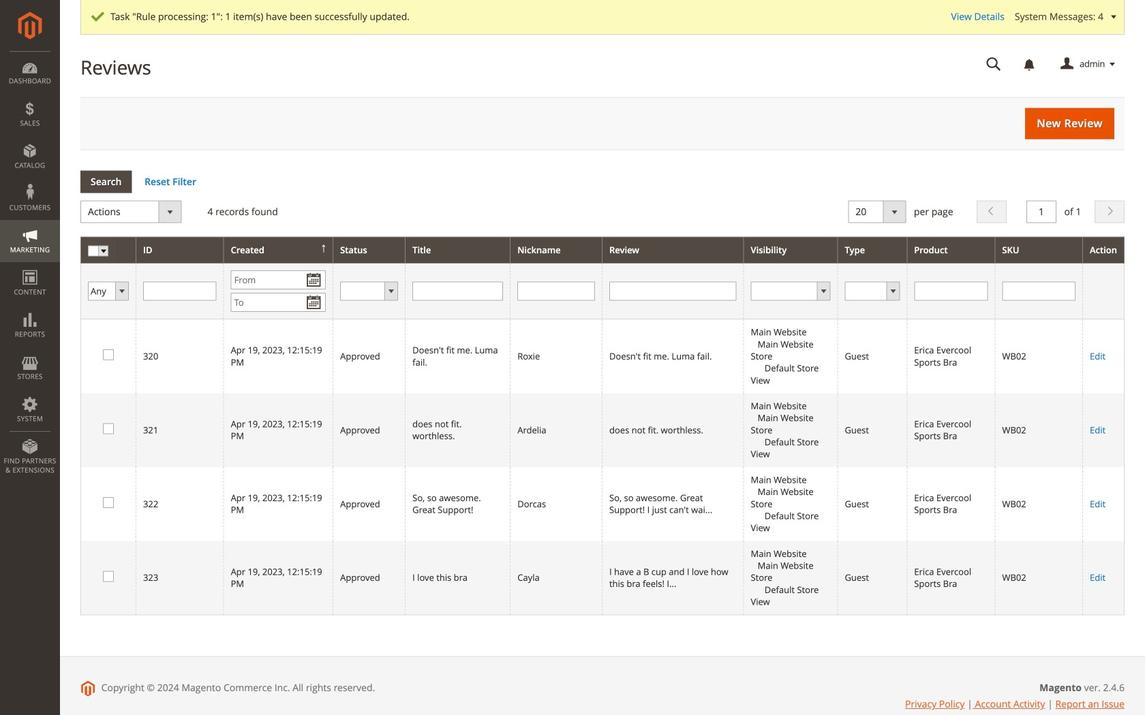 Task type: describe. For each thing, give the bounding box(es) containing it.
magento admin panel image
[[18, 12, 42, 40]]

To text field
[[231, 293, 326, 312]]



Task type: locate. For each thing, give the bounding box(es) containing it.
None text field
[[977, 52, 1011, 76], [1026, 201, 1056, 223], [143, 282, 216, 301], [413, 282, 503, 301], [1002, 282, 1076, 301], [977, 52, 1011, 76], [1026, 201, 1056, 223], [143, 282, 216, 301], [413, 282, 503, 301], [1002, 282, 1076, 301]]

None text field
[[518, 282, 595, 301], [609, 282, 736, 301], [914, 282, 988, 301], [518, 282, 595, 301], [609, 282, 736, 301], [914, 282, 988, 301]]

None checkbox
[[103, 424, 112, 433], [103, 498, 112, 506], [103, 571, 112, 580], [103, 424, 112, 433], [103, 498, 112, 506], [103, 571, 112, 580]]

menu bar
[[0, 51, 60, 482]]

From text field
[[231, 271, 326, 290]]

None checkbox
[[103, 350, 112, 359]]



